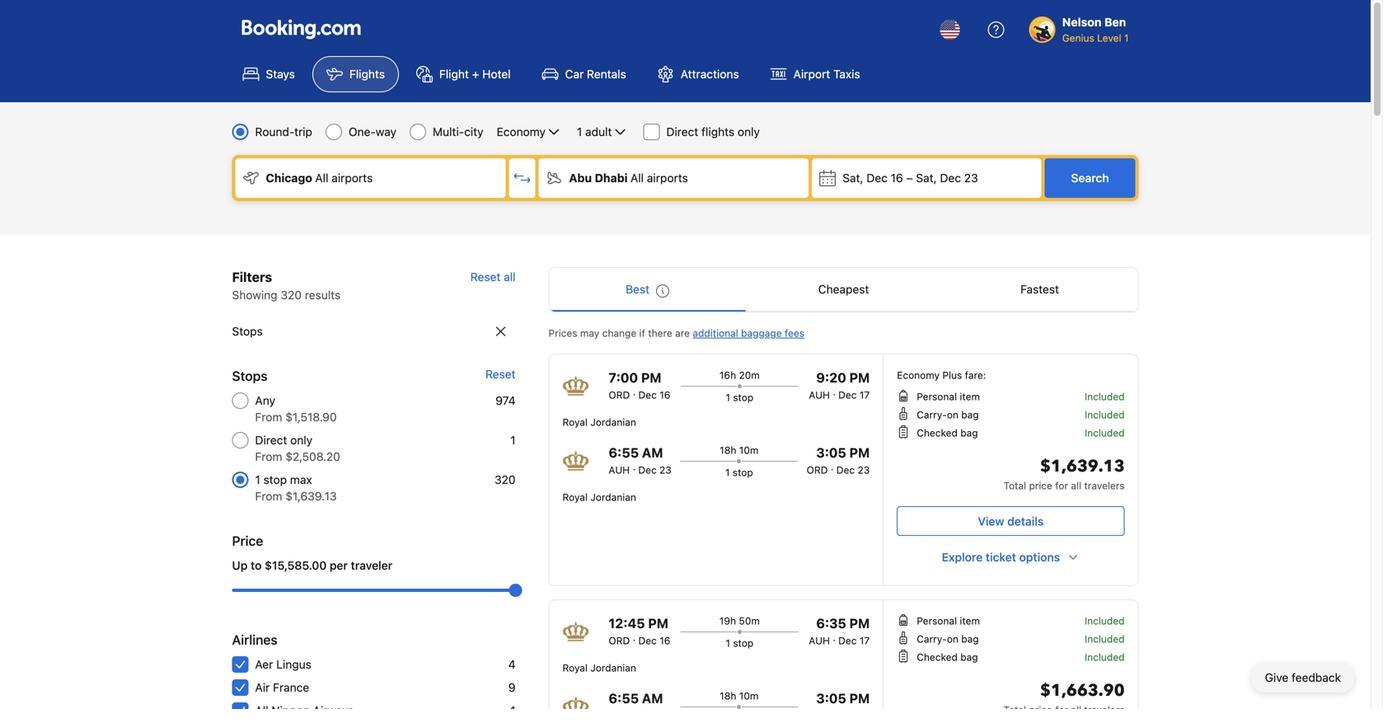 Task type: locate. For each thing, give the bounding box(es) containing it.
personal item
[[917, 391, 981, 402], [917, 615, 981, 627]]

jordanian for 12:45
[[591, 662, 637, 674]]

0 horizontal spatial all
[[315, 171, 329, 185]]

1 stop for 12:45 pm
[[726, 638, 754, 649]]

from up "price"
[[255, 489, 282, 503]]

1 stops from the top
[[232, 325, 263, 338]]

all
[[504, 270, 516, 284], [1072, 480, 1082, 492]]

stays link
[[229, 56, 309, 92]]

personal down "explore"
[[917, 615, 958, 627]]

16 for 6:35 pm
[[660, 635, 671, 647]]

jordanian down 7:00 pm ord . dec 16 on the left
[[591, 416, 637, 428]]

1 horizontal spatial 320
[[495, 473, 516, 487]]

0 vertical spatial item
[[960, 391, 981, 402]]

0 vertical spatial carry-on bag
[[917, 409, 979, 421]]

1 royal from the top
[[563, 416, 588, 428]]

personal
[[917, 391, 958, 402], [917, 615, 958, 627]]

auh inside '6:35 pm auh . dec 17'
[[809, 635, 830, 647]]

1 vertical spatial 3:05
[[817, 691, 847, 706]]

dec for 7:00 pm
[[639, 389, 657, 401]]

1 vertical spatial 6:55
[[609, 691, 639, 706]]

reset
[[471, 270, 501, 284], [486, 367, 516, 381]]

3:05 pm ord . dec 23
[[807, 445, 870, 476]]

1 jordanian from the top
[[591, 416, 637, 428]]

3 royal jordanian from the top
[[563, 662, 637, 674]]

economy
[[497, 125, 546, 139], [897, 369, 940, 381]]

0 horizontal spatial direct
[[255, 433, 287, 447]]

personal down the economy plus fare:
[[917, 391, 958, 402]]

0 vertical spatial $1,639.13
[[1041, 455, 1125, 478]]

sat,
[[843, 171, 864, 185], [917, 171, 937, 185]]

6:55 down 12:45 pm ord . dec 16
[[609, 691, 639, 706]]

reset for reset all
[[471, 270, 501, 284]]

trip
[[294, 125, 312, 139]]

am
[[642, 445, 663, 461], [642, 691, 663, 706]]

2 17 from the top
[[860, 635, 870, 647]]

direct for direct only from $2,508.20
[[255, 433, 287, 447]]

0 vertical spatial stops
[[232, 325, 263, 338]]

pm inside 9:20 pm auh . dec 17
[[850, 370, 870, 386]]

showing
[[232, 288, 278, 302]]

pm down '6:35 pm auh . dec 17'
[[850, 691, 870, 706]]

economy right city
[[497, 125, 546, 139]]

stop for 7:00 pm
[[733, 392, 754, 403]]

cheapest
[[819, 282, 870, 296]]

direct left flights
[[667, 125, 699, 139]]

2 carry-on bag from the top
[[917, 633, 979, 645]]

2 vertical spatial auh
[[809, 635, 830, 647]]

0 vertical spatial 1 stop
[[726, 392, 754, 403]]

0 vertical spatial economy
[[497, 125, 546, 139]]

ord inside 3:05 pm ord . dec 23
[[807, 464, 828, 476]]

pm right 6:35
[[850, 616, 870, 631]]

1 horizontal spatial 23
[[858, 464, 870, 476]]

0 horizontal spatial all
[[504, 270, 516, 284]]

6 included from the top
[[1085, 652, 1125, 663]]

1 vertical spatial on
[[947, 633, 959, 645]]

3 jordanian from the top
[[591, 662, 637, 674]]

6:55 inside "6:55 am auh . dec 23"
[[609, 445, 639, 461]]

$2,508.20
[[286, 450, 340, 463]]

0 vertical spatial royal jordanian
[[563, 416, 637, 428]]

total
[[1004, 480, 1027, 492]]

0 horizontal spatial airports
[[332, 171, 373, 185]]

1 vertical spatial personal item
[[917, 615, 981, 627]]

only right flights
[[738, 125, 760, 139]]

am down 12:45 pm ord . dec 16
[[642, 691, 663, 706]]

1 10m from the top
[[740, 445, 759, 456]]

2 18h from the top
[[720, 690, 737, 702]]

0 horizontal spatial sat,
[[843, 171, 864, 185]]

1 vertical spatial stops
[[232, 368, 268, 384]]

round-trip
[[255, 125, 312, 139]]

0 vertical spatial ord
[[609, 389, 630, 401]]

1 3:05 from the top
[[817, 445, 847, 461]]

am down 7:00 pm ord . dec 16 on the left
[[642, 445, 663, 461]]

1 vertical spatial checked
[[917, 652, 958, 663]]

checked
[[917, 427, 958, 439], [917, 652, 958, 663]]

stops up any
[[232, 368, 268, 384]]

1 vertical spatial personal
[[917, 615, 958, 627]]

pm for 12:45 pm
[[648, 616, 669, 631]]

3:05 down 9:20 pm auh . dec 17
[[817, 445, 847, 461]]

0 vertical spatial checked
[[917, 427, 958, 439]]

airports right dhabi
[[647, 171, 688, 185]]

pm right 9:20
[[850, 370, 870, 386]]

2 vertical spatial ord
[[609, 635, 630, 647]]

16 for 9:20 pm
[[660, 389, 671, 401]]

5 included from the top
[[1085, 633, 1125, 645]]

ord for 7:00 pm
[[609, 389, 630, 401]]

1 6:55 from the top
[[609, 445, 639, 461]]

dec inside 12:45 pm ord . dec 16
[[639, 635, 657, 647]]

1 vertical spatial 16
[[660, 389, 671, 401]]

17 inside 9:20 pm auh . dec 17
[[860, 389, 870, 401]]

3 royal from the top
[[563, 662, 588, 674]]

dec
[[867, 171, 888, 185], [941, 171, 962, 185], [639, 389, 657, 401], [839, 389, 857, 401], [639, 464, 657, 476], [837, 464, 855, 476], [639, 635, 657, 647], [839, 635, 857, 647]]

12:45 pm ord . dec 16
[[609, 616, 671, 647]]

2 vertical spatial from
[[255, 489, 282, 503]]

2 10m from the top
[[740, 690, 759, 702]]

3:05
[[817, 445, 847, 461], [817, 691, 847, 706]]

1 horizontal spatial direct
[[667, 125, 699, 139]]

all
[[315, 171, 329, 185], [631, 171, 644, 185]]

. inside 3:05 pm ord . dec 23
[[831, 461, 834, 473]]

0 vertical spatial 3:05
[[817, 445, 847, 461]]

dec inside 7:00 pm ord . dec 16
[[639, 389, 657, 401]]

6:55 for 6:55 am
[[609, 691, 639, 706]]

stops down the showing
[[232, 325, 263, 338]]

only up $2,508.20
[[290, 433, 313, 447]]

. down 7:00 pm ord . dec 16 on the left
[[633, 461, 636, 473]]

1 inside 'dropdown button'
[[577, 125, 582, 139]]

sat, right –
[[917, 171, 937, 185]]

item down fare:
[[960, 391, 981, 402]]

2 18h 10m from the top
[[720, 690, 759, 702]]

. down 12:45
[[633, 632, 636, 643]]

direct inside direct only from $2,508.20
[[255, 433, 287, 447]]

2 vertical spatial royal jordanian
[[563, 662, 637, 674]]

2 royal jordanian from the top
[[563, 492, 637, 503]]

explore ticket options button
[[897, 543, 1125, 572]]

18h down 19h
[[720, 690, 737, 702]]

16 left –
[[891, 171, 904, 185]]

1 vertical spatial am
[[642, 691, 663, 706]]

23 for 3:05 pm
[[858, 464, 870, 476]]

0 vertical spatial jordanian
[[591, 416, 637, 428]]

reset inside button
[[471, 270, 501, 284]]

from up 1 stop max from $1,639.13
[[255, 450, 282, 463]]

sat, dec 16 – sat, dec 23 button
[[813, 158, 1042, 198]]

included
[[1085, 391, 1125, 402], [1085, 409, 1125, 421], [1085, 427, 1125, 439], [1085, 615, 1125, 627], [1085, 633, 1125, 645], [1085, 652, 1125, 663]]

6:55 for 6:55 am auh . dec 23
[[609, 445, 639, 461]]

0 vertical spatial only
[[738, 125, 760, 139]]

0 vertical spatial personal item
[[917, 391, 981, 402]]

1 horizontal spatial sat,
[[917, 171, 937, 185]]

1 horizontal spatial only
[[738, 125, 760, 139]]

booking.com logo image
[[242, 19, 361, 39], [242, 19, 361, 39]]

sat, left –
[[843, 171, 864, 185]]

3 included from the top
[[1085, 427, 1125, 439]]

prices
[[549, 327, 578, 339]]

all right dhabi
[[631, 171, 644, 185]]

0 vertical spatial 18h
[[720, 445, 737, 456]]

19h
[[720, 615, 737, 627]]

best image
[[656, 285, 670, 298], [656, 285, 670, 298]]

2 item from the top
[[960, 615, 981, 627]]

3 from from the top
[[255, 489, 282, 503]]

1 17 from the top
[[860, 389, 870, 401]]

search button
[[1045, 158, 1136, 198]]

pm inside 3:05 pm ord . dec 23
[[850, 445, 870, 461]]

ord inside 12:45 pm ord . dec 16
[[609, 635, 630, 647]]

2 included from the top
[[1085, 409, 1125, 421]]

from down any
[[255, 410, 282, 424]]

. inside 12:45 pm ord . dec 16
[[633, 632, 636, 643]]

1 vertical spatial auh
[[609, 464, 630, 476]]

direct down any from $1,518.90
[[255, 433, 287, 447]]

0 vertical spatial carry-
[[917, 409, 947, 421]]

2 horizontal spatial 23
[[965, 171, 979, 185]]

. down 9:20 pm auh . dec 17
[[831, 461, 834, 473]]

1 horizontal spatial airports
[[647, 171, 688, 185]]

dec inside 9:20 pm auh . dec 17
[[839, 389, 857, 401]]

car rentals
[[565, 67, 627, 81]]

17 for 9:20 pm
[[860, 389, 870, 401]]

from inside any from $1,518.90
[[255, 410, 282, 424]]

. for 9:20
[[833, 386, 836, 398]]

17 up 3:05 pm ord . dec 23
[[860, 389, 870, 401]]

stop
[[733, 392, 754, 403], [733, 467, 754, 478], [264, 473, 287, 487], [733, 638, 754, 649]]

price
[[232, 533, 263, 549]]

airlines
[[232, 632, 278, 648]]

auh inside 9:20 pm auh . dec 17
[[809, 389, 830, 401]]

12:45
[[609, 616, 645, 631]]

7:00
[[609, 370, 638, 386]]

$1,639.13 down max
[[286, 489, 337, 503]]

on down "explore"
[[947, 633, 959, 645]]

0 horizontal spatial only
[[290, 433, 313, 447]]

320
[[281, 288, 302, 302], [495, 473, 516, 487]]

ord inside 7:00 pm ord . dec 16
[[609, 389, 630, 401]]

$1,639.13
[[1041, 455, 1125, 478], [286, 489, 337, 503]]

1 vertical spatial carry-on bag
[[917, 633, 979, 645]]

view
[[978, 515, 1005, 528]]

1 vertical spatial from
[[255, 450, 282, 463]]

2 am from the top
[[642, 691, 663, 706]]

on
[[947, 409, 959, 421], [947, 633, 959, 645]]

18h for 7:00 pm
[[720, 445, 737, 456]]

1 horizontal spatial all
[[1072, 480, 1082, 492]]

18h for 12:45 pm
[[720, 690, 737, 702]]

am for 6:55 am auh . dec 23
[[642, 445, 663, 461]]

jordanian down "6:55 am auh . dec 23"
[[591, 492, 637, 503]]

1 vertical spatial $1,639.13
[[286, 489, 337, 503]]

1 vertical spatial all
[[1072, 480, 1082, 492]]

pm inside 7:00 pm ord . dec 16
[[642, 370, 662, 386]]

cheapest button
[[746, 268, 942, 311]]

genius
[[1063, 32, 1095, 44]]

1 vertical spatial 18h
[[720, 690, 737, 702]]

18h down 16h at right bottom
[[720, 445, 737, 456]]

only
[[738, 125, 760, 139], [290, 433, 313, 447]]

showing 320 results
[[232, 288, 341, 302]]

1 vertical spatial carry-
[[917, 633, 947, 645]]

0 vertical spatial on
[[947, 409, 959, 421]]

airports down one-
[[332, 171, 373, 185]]

320 down 974
[[495, 473, 516, 487]]

18h 10m down 19h 50m
[[720, 690, 759, 702]]

up
[[232, 559, 248, 572]]

all inside button
[[504, 270, 516, 284]]

1 vertical spatial 10m
[[740, 690, 759, 702]]

2 6:55 from the top
[[609, 691, 639, 706]]

bag
[[962, 409, 979, 421], [961, 427, 979, 439], [962, 633, 979, 645], [961, 652, 979, 663]]

auh inside "6:55 am auh . dec 23"
[[609, 464, 630, 476]]

details
[[1008, 515, 1044, 528]]

car
[[565, 67, 584, 81]]

1 vertical spatial reset
[[486, 367, 516, 381]]

0 vertical spatial 10m
[[740, 445, 759, 456]]

1 vertical spatial economy
[[897, 369, 940, 381]]

economy for economy
[[497, 125, 546, 139]]

all right 'chicago'
[[315, 171, 329, 185]]

any
[[255, 394, 275, 407]]

10m down the 50m
[[740, 690, 759, 702]]

dec inside "6:55 am auh . dec 23"
[[639, 464, 657, 476]]

pm inside 12:45 pm ord . dec 16
[[648, 616, 669, 631]]

50m
[[739, 615, 760, 627]]

0 horizontal spatial economy
[[497, 125, 546, 139]]

personal item down the plus
[[917, 391, 981, 402]]

0 vertical spatial royal
[[563, 416, 588, 428]]

18h 10m down the 16h 20m
[[720, 445, 759, 456]]

1 am from the top
[[642, 445, 663, 461]]

$1,639.13 inside 1 stop max from $1,639.13
[[286, 489, 337, 503]]

1 from from the top
[[255, 410, 282, 424]]

1 horizontal spatial $1,639.13
[[1041, 455, 1125, 478]]

fastest
[[1021, 282, 1060, 296]]

. for 7:00
[[633, 386, 636, 398]]

1 vertical spatial 17
[[860, 635, 870, 647]]

give
[[1266, 671, 1289, 685]]

320 left results at the left of the page
[[281, 288, 302, 302]]

2 vertical spatial jordanian
[[591, 662, 637, 674]]

on down the plus
[[947, 409, 959, 421]]

6:55 am auh . dec 23
[[609, 445, 672, 476]]

jordanian up 6:55 am at the bottom of the page
[[591, 662, 637, 674]]

economy left the plus
[[897, 369, 940, 381]]

16
[[891, 171, 904, 185], [660, 389, 671, 401], [660, 635, 671, 647]]

23
[[965, 171, 979, 185], [660, 464, 672, 476], [858, 464, 870, 476]]

0 vertical spatial am
[[642, 445, 663, 461]]

direct only from $2,508.20
[[255, 433, 340, 463]]

royal jordanian down "6:55 am auh . dec 23"
[[563, 492, 637, 503]]

item down "explore"
[[960, 615, 981, 627]]

23 inside 3:05 pm ord . dec 23
[[858, 464, 870, 476]]

$1,639.13 total price for all travelers
[[1004, 455, 1125, 492]]

0 vertical spatial 17
[[860, 389, 870, 401]]

. inside '6:35 pm auh . dec 17'
[[833, 632, 836, 643]]

there
[[648, 327, 673, 339]]

2 vertical spatial royal
[[563, 662, 588, 674]]

dec for 6:55 am
[[639, 464, 657, 476]]

17 inside '6:35 pm auh . dec 17'
[[860, 635, 870, 647]]

auh for 9:20 pm
[[809, 389, 830, 401]]

multi-
[[433, 125, 464, 139]]

23 inside "6:55 am auh . dec 23"
[[660, 464, 672, 476]]

$1,639.13 inside $1,639.13 total price for all travelers
[[1041, 455, 1125, 478]]

pm right 7:00
[[642, 370, 662, 386]]

3:05 inside 3:05 pm ord . dec 23
[[817, 445, 847, 461]]

0 vertical spatial personal
[[917, 391, 958, 402]]

3:05 down '6:35 pm auh . dec 17'
[[817, 691, 847, 706]]

17 up 3:05 pm
[[860, 635, 870, 647]]

1 18h 10m from the top
[[720, 445, 759, 456]]

17
[[860, 389, 870, 401], [860, 635, 870, 647]]

$1,518.90
[[286, 410, 337, 424]]

2 from from the top
[[255, 450, 282, 463]]

0 vertical spatial from
[[255, 410, 282, 424]]

0 vertical spatial auh
[[809, 389, 830, 401]]

1 vertical spatial only
[[290, 433, 313, 447]]

fastest button
[[942, 268, 1139, 311]]

0 horizontal spatial $1,639.13
[[286, 489, 337, 503]]

dec inside '6:35 pm auh . dec 17'
[[839, 635, 857, 647]]

1 horizontal spatial all
[[631, 171, 644, 185]]

0 vertical spatial 16
[[891, 171, 904, 185]]

pm inside '6:35 pm auh . dec 17'
[[850, 616, 870, 631]]

16 inside 12:45 pm ord . dec 16
[[660, 635, 671, 647]]

1 royal jordanian from the top
[[563, 416, 637, 428]]

. down 7:00
[[633, 386, 636, 398]]

1 vertical spatial 1 stop
[[726, 467, 754, 478]]

. inside 9:20 pm auh . dec 17
[[833, 386, 836, 398]]

. down 9:20
[[833, 386, 836, 398]]

. inside 7:00 pm ord . dec 16
[[633, 386, 636, 398]]

18h 10m for 7:00 pm
[[720, 445, 759, 456]]

1 horizontal spatial economy
[[897, 369, 940, 381]]

ord
[[609, 389, 630, 401], [807, 464, 828, 476], [609, 635, 630, 647]]

1 inside 1 stop max from $1,639.13
[[255, 473, 260, 487]]

abu dhabi all airports
[[569, 171, 688, 185]]

9:20
[[817, 370, 847, 386]]

1 vertical spatial royal
[[563, 492, 588, 503]]

1 personal item from the top
[[917, 391, 981, 402]]

are
[[676, 327, 690, 339]]

.
[[633, 386, 636, 398], [833, 386, 836, 398], [633, 461, 636, 473], [831, 461, 834, 473], [633, 632, 636, 643], [833, 632, 836, 643]]

2 vertical spatial 1 stop
[[726, 638, 754, 649]]

1 vertical spatial jordanian
[[591, 492, 637, 503]]

per
[[330, 559, 348, 572]]

1 stop
[[726, 392, 754, 403], [726, 467, 754, 478], [726, 638, 754, 649]]

6:55
[[609, 445, 639, 461], [609, 691, 639, 706]]

1
[[1125, 32, 1129, 44], [577, 125, 582, 139], [726, 392, 731, 403], [511, 433, 516, 447], [726, 467, 730, 478], [255, 473, 260, 487], [726, 638, 731, 649]]

1 vertical spatial item
[[960, 615, 981, 627]]

am inside "6:55 am auh . dec 23"
[[642, 445, 663, 461]]

royal jordanian up 6:55 am at the bottom of the page
[[563, 662, 637, 674]]

auh
[[809, 389, 830, 401], [609, 464, 630, 476], [809, 635, 830, 647]]

0 vertical spatial 18h 10m
[[720, 445, 759, 456]]

10m for 9:20 pm
[[740, 445, 759, 456]]

. inside "6:55 am auh . dec 23"
[[633, 461, 636, 473]]

1 18h from the top
[[720, 445, 737, 456]]

stops
[[232, 325, 263, 338], [232, 368, 268, 384]]

10m down 20m
[[740, 445, 759, 456]]

pm for 6:35 pm
[[850, 616, 870, 631]]

1 vertical spatial royal jordanian
[[563, 492, 637, 503]]

only inside direct only from $2,508.20
[[290, 433, 313, 447]]

from inside direct only from $2,508.20
[[255, 450, 282, 463]]

lingus
[[276, 658, 312, 671]]

1 vertical spatial ord
[[807, 464, 828, 476]]

1 vertical spatial checked bag
[[917, 652, 979, 663]]

0 vertical spatial all
[[504, 270, 516, 284]]

2 3:05 from the top
[[817, 691, 847, 706]]

royal
[[563, 416, 588, 428], [563, 492, 588, 503], [563, 662, 588, 674]]

0 vertical spatial direct
[[667, 125, 699, 139]]

0 vertical spatial checked bag
[[917, 427, 979, 439]]

prices may change if there are additional baggage fees
[[549, 327, 805, 339]]

0 vertical spatial reset
[[471, 270, 501, 284]]

pm for 7:00 pm
[[642, 370, 662, 386]]

. down 6:35
[[833, 632, 836, 643]]

pm right 12:45
[[648, 616, 669, 631]]

tab list
[[550, 268, 1139, 313]]

2 vertical spatial 16
[[660, 635, 671, 647]]

0 horizontal spatial 23
[[660, 464, 672, 476]]

pm down 9:20 pm auh . dec 17
[[850, 445, 870, 461]]

16 up 6:55 am at the bottom of the page
[[660, 635, 671, 647]]

all inside $1,639.13 total price for all travelers
[[1072, 480, 1082, 492]]

1 included from the top
[[1085, 391, 1125, 402]]

6:55 down 7:00 pm ord . dec 16 on the left
[[609, 445, 639, 461]]

1 vertical spatial 18h 10m
[[720, 690, 759, 702]]

0 vertical spatial 6:55
[[609, 445, 639, 461]]

16 inside 7:00 pm ord . dec 16
[[660, 389, 671, 401]]

carry-
[[917, 409, 947, 421], [917, 633, 947, 645]]

$1,639.13 up for
[[1041, 455, 1125, 478]]

1 vertical spatial direct
[[255, 433, 287, 447]]

1 inside nelson ben genius level 1
[[1125, 32, 1129, 44]]

search
[[1072, 171, 1110, 185]]

personal item down "explore"
[[917, 615, 981, 627]]

0 vertical spatial 320
[[281, 288, 302, 302]]

2 airports from the left
[[647, 171, 688, 185]]

royal jordanian for 12:45
[[563, 662, 637, 674]]

1 personal from the top
[[917, 391, 958, 402]]

aer
[[255, 658, 273, 671]]

23 for 6:55 am
[[660, 464, 672, 476]]

9
[[509, 681, 516, 694]]

royal jordanian down 7:00
[[563, 416, 637, 428]]

. for 6:55
[[633, 461, 636, 473]]

16 down there
[[660, 389, 671, 401]]

dec inside 3:05 pm ord . dec 23
[[837, 464, 855, 476]]

auh for 6:35 pm
[[809, 635, 830, 647]]



Task type: vqa. For each thing, say whether or not it's contained in the screenshot.
12
no



Task type: describe. For each thing, give the bounding box(es) containing it.
974
[[496, 394, 516, 407]]

airport taxis link
[[757, 56, 875, 92]]

sat, dec 16 – sat, dec 23
[[843, 171, 979, 185]]

reset for reset
[[486, 367, 516, 381]]

2 carry- from the top
[[917, 633, 947, 645]]

stays
[[266, 67, 295, 81]]

up to $15,585.00 per traveler
[[232, 559, 393, 572]]

fees
[[785, 327, 805, 339]]

additional baggage fees link
[[693, 327, 805, 339]]

3:05 for 3:05 pm ord . dec 23
[[817, 445, 847, 461]]

dec for 12:45 pm
[[639, 635, 657, 647]]

best
[[626, 282, 650, 296]]

2 jordanian from the top
[[591, 492, 637, 503]]

to
[[251, 559, 262, 572]]

23 inside dropdown button
[[965, 171, 979, 185]]

9:20 pm auh . dec 17
[[809, 370, 870, 401]]

additional
[[693, 327, 739, 339]]

traveler
[[351, 559, 393, 572]]

results
[[305, 288, 341, 302]]

17 for 6:35 pm
[[860, 635, 870, 647]]

explore ticket options
[[942, 551, 1061, 564]]

2 all from the left
[[631, 171, 644, 185]]

jordanian for 7:00
[[591, 416, 637, 428]]

adult
[[586, 125, 612, 139]]

level
[[1098, 32, 1122, 44]]

air france
[[255, 681, 309, 694]]

fare:
[[965, 369, 987, 381]]

1 checked from the top
[[917, 427, 958, 439]]

2 personal item from the top
[[917, 615, 981, 627]]

. for 12:45
[[633, 632, 636, 643]]

explore
[[942, 551, 983, 564]]

any from $1,518.90
[[255, 394, 337, 424]]

stop inside 1 stop max from $1,639.13
[[264, 473, 287, 487]]

1 item from the top
[[960, 391, 981, 402]]

20m
[[739, 369, 760, 381]]

. for 6:35
[[833, 632, 836, 643]]

economy for economy plus fare:
[[897, 369, 940, 381]]

give feedback
[[1266, 671, 1342, 685]]

airport
[[794, 67, 831, 81]]

france
[[273, 681, 309, 694]]

city
[[464, 125, 484, 139]]

16 inside dropdown button
[[891, 171, 904, 185]]

max
[[290, 473, 312, 487]]

best button
[[550, 268, 746, 311]]

flight + hotel
[[440, 67, 511, 81]]

18h 10m for 12:45 pm
[[720, 690, 759, 702]]

one-
[[349, 125, 376, 139]]

1 vertical spatial 320
[[495, 473, 516, 487]]

economy plus fare:
[[897, 369, 987, 381]]

feedback
[[1292, 671, 1342, 685]]

royal for 7:00 pm
[[563, 416, 588, 428]]

dhabi
[[595, 171, 628, 185]]

1 checked bag from the top
[[917, 427, 979, 439]]

pm for 9:20 pm
[[850, 370, 870, 386]]

1 carry-on bag from the top
[[917, 409, 979, 421]]

6:55 am
[[609, 691, 663, 706]]

nelson ben genius level 1
[[1063, 15, 1129, 44]]

airport taxis
[[794, 67, 861, 81]]

reset all button
[[471, 267, 516, 287]]

$15,585.00
[[265, 559, 327, 572]]

baggage
[[742, 327, 782, 339]]

1 stop for 6:55 am
[[726, 467, 754, 478]]

dec for 3:05 pm
[[837, 464, 855, 476]]

2 checked from the top
[[917, 652, 958, 663]]

round-
[[255, 125, 294, 139]]

ord for 3:05 pm
[[807, 464, 828, 476]]

1 all from the left
[[315, 171, 329, 185]]

1 carry- from the top
[[917, 409, 947, 421]]

plus
[[943, 369, 963, 381]]

for
[[1056, 480, 1069, 492]]

reset button
[[486, 366, 516, 383]]

hotel
[[483, 67, 511, 81]]

travelers
[[1085, 480, 1125, 492]]

way
[[376, 125, 397, 139]]

1 adult
[[577, 125, 612, 139]]

4 included from the top
[[1085, 615, 1125, 627]]

4
[[509, 658, 516, 671]]

auh for 6:55 am
[[609, 464, 630, 476]]

taxis
[[834, 67, 861, 81]]

0 horizontal spatial 320
[[281, 288, 302, 302]]

2 sat, from the left
[[917, 171, 937, 185]]

1 sat, from the left
[[843, 171, 864, 185]]

2 checked bag from the top
[[917, 652, 979, 663]]

stop for 12:45 pm
[[733, 638, 754, 649]]

2 personal from the top
[[917, 615, 958, 627]]

flights link
[[313, 56, 399, 92]]

1 stop for 7:00 pm
[[726, 392, 754, 403]]

. for 3:05
[[831, 461, 834, 473]]

attractions
[[681, 67, 739, 81]]

direct for direct flights only
[[667, 125, 699, 139]]

view details
[[978, 515, 1044, 528]]

abu
[[569, 171, 592, 185]]

flights
[[350, 67, 385, 81]]

ticket
[[986, 551, 1017, 564]]

stop for 6:55 am
[[733, 467, 754, 478]]

1 airports from the left
[[332, 171, 373, 185]]

6:35 pm auh . dec 17
[[809, 616, 870, 647]]

$1,663.90
[[1041, 680, 1125, 702]]

royal for 12:45 pm
[[563, 662, 588, 674]]

flights
[[702, 125, 735, 139]]

dec for 9:20 pm
[[839, 389, 857, 401]]

one-way
[[349, 125, 397, 139]]

3:05 for 3:05 pm
[[817, 691, 847, 706]]

16h 20m
[[720, 369, 760, 381]]

7:00 pm ord . dec 16
[[609, 370, 671, 401]]

19h 50m
[[720, 615, 760, 627]]

direct flights only
[[667, 125, 760, 139]]

tab list containing best
[[550, 268, 1139, 313]]

2 stops from the top
[[232, 368, 268, 384]]

if
[[640, 327, 646, 339]]

1 stop max from $1,639.13
[[255, 473, 337, 503]]

give feedback button
[[1252, 663, 1355, 693]]

change
[[603, 327, 637, 339]]

dec for 6:35 pm
[[839, 635, 857, 647]]

chicago
[[266, 171, 312, 185]]

car rentals link
[[528, 56, 641, 92]]

–
[[907, 171, 913, 185]]

flight + hotel link
[[402, 56, 525, 92]]

from inside 1 stop max from $1,639.13
[[255, 489, 282, 503]]

2 royal from the top
[[563, 492, 588, 503]]

1 on from the top
[[947, 409, 959, 421]]

pm for 3:05 pm
[[850, 445, 870, 461]]

flight
[[440, 67, 469, 81]]

3:05 pm
[[817, 691, 870, 706]]

10m for 6:35 pm
[[740, 690, 759, 702]]

2 on from the top
[[947, 633, 959, 645]]

ord for 12:45 pm
[[609, 635, 630, 647]]

6:35
[[817, 616, 847, 631]]

view details button
[[897, 506, 1125, 536]]

royal jordanian for 7:00
[[563, 416, 637, 428]]

+
[[472, 67, 479, 81]]

am for 6:55 am
[[642, 691, 663, 706]]



